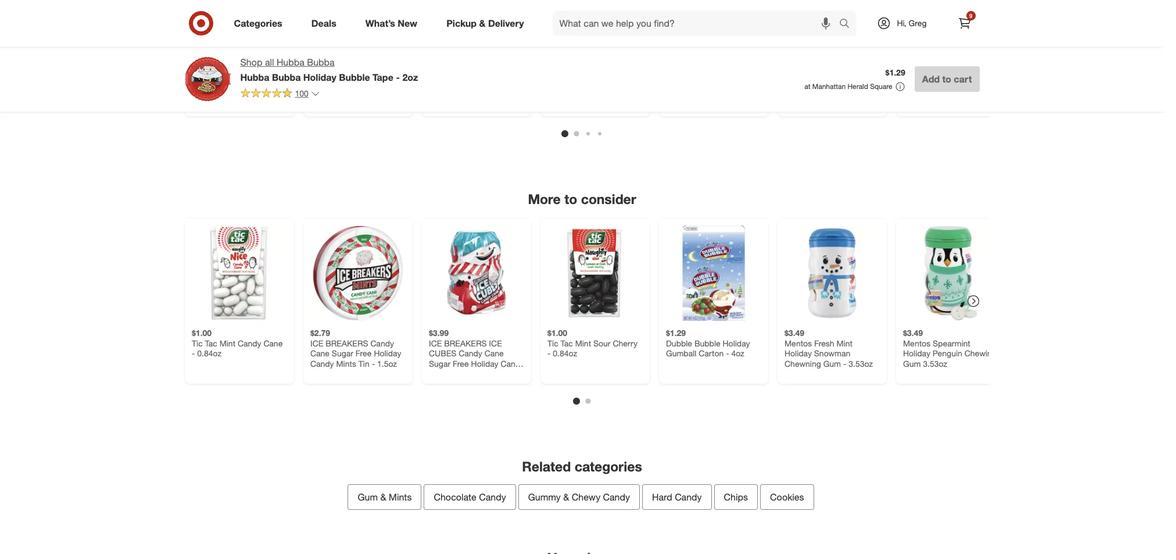 Task type: describe. For each thing, give the bounding box(es) containing it.
more to consider
[[528, 191, 637, 207]]

1 $4.29 link from the left
[[429, 0, 524, 73]]

breakers for candy
[[444, 338, 487, 348]]

dubble bubble chewing gum tub - 165ct/26.9oz image
[[310, 0, 406, 36]]

categories link
[[224, 10, 297, 36]]

$1.00 for $1.00 tic tac mint candy cane - 0.84oz
[[192, 328, 211, 338]]

square
[[871, 82, 893, 91]]

$1.99 hubba bubba tape original - 2oz/6ft
[[192, 43, 262, 73]]

hubba inside $1.99 hubba bubba tape original - 2oz/6ft
[[192, 53, 216, 63]]

add to cart button for $1.99 hubba bubba tape original - 2oz/6ft
[[192, 91, 240, 109]]

$1.49
[[548, 43, 567, 53]]

related
[[522, 459, 571, 475]]

chips
[[724, 492, 749, 503]]

- inside $1.29 dubble bubble holiday gumball carton - 4oz
[[726, 349, 729, 359]]

1 horizontal spatial bubba
[[272, 71, 301, 83]]

$4.49 link
[[785, 0, 880, 73]]

- inside $3.99 ice breakers ice cubes candy cane sugar free holiday candy chewing gum bottle - 2.6oz
[[507, 369, 510, 379]]

free inside $10.99 orbit bubblemint sugar free gum - 120ct
[[903, 63, 920, 73]]

$1.29 for $1.29 dubble bubble holiday gumball carton - 4oz
[[666, 328, 686, 338]]

spearmint
[[933, 338, 971, 348]]

gum & mints link
[[348, 485, 422, 510]]

what's new link
[[356, 10, 432, 36]]

new
[[398, 17, 418, 29]]

tic for tic tac mint candy cane - 0.84oz
[[192, 338, 203, 348]]

hubba bubba tape original - 2oz/6ft image
[[192, 0, 287, 36]]

mints inside $2.79 ice breakers candy cane sugar free holiday candy mints tin - 1.5oz
[[336, 359, 356, 369]]

cookies
[[771, 492, 805, 503]]

bubble for $1.29
[[695, 338, 721, 348]]

- inside $1.99 hubba bubba tape original - 2oz/6ft
[[222, 63, 225, 73]]

chocolate candy link
[[424, 485, 516, 510]]

holiday inside $3.99 ice breakers ice cubes candy cane sugar free holiday candy chewing gum bottle - 2.6oz
[[471, 359, 498, 369]]

$3.49 for $3.49 mentos fresh mint holiday snowman chewning gum - 3.53oz
[[785, 328, 805, 338]]

chewy
[[572, 492, 601, 503]]

$1.29 for $1.29
[[886, 68, 906, 77]]

gum inside $3.49 mentos fresh mint holiday snowman chewning gum - 3.53oz
[[824, 359, 841, 369]]

pickup
[[447, 17, 477, 29]]

$3.99
[[429, 328, 449, 338]]

candy inside hard candy link
[[675, 492, 702, 503]]

gummy & chewy candy
[[528, 492, 630, 503]]

& for pickup
[[479, 17, 486, 29]]

hi, greg
[[898, 18, 927, 28]]

to down original
[[212, 95, 219, 104]]

165ct/26.9oz
[[351, 63, 402, 73]]

4oz
[[732, 349, 745, 359]]

delivery
[[488, 17, 524, 29]]

1 vertical spatial mints
[[389, 492, 412, 503]]

mentos for mentos spearmint holiday penguin chewing gum 3.53oz
[[903, 338, 931, 348]]

candy inside $1.00 tic tac mint candy cane - 0.84oz
[[238, 338, 261, 348]]

dubble bubble holiday gumball carton - 4oz image
[[666, 226, 762, 321]]

$1.00 for $1.00 tic tac mint sour cherry - 0.84oz
[[548, 328, 567, 338]]

what's new
[[366, 17, 418, 29]]

gum inside $3.49 mentos spearmint holiday penguin chewing gum 3.53oz
[[903, 359, 921, 369]]

tape inside $1.99 hubba bubba tape original - 2oz/6ft
[[245, 53, 262, 63]]

9
[[970, 12, 973, 19]]

chocolate candy
[[434, 492, 506, 503]]

hi,
[[898, 18, 907, 28]]

orbit
[[903, 53, 922, 63]]

chips link
[[714, 485, 758, 510]]

100
[[295, 88, 309, 98]]

carton
[[699, 349, 724, 359]]

tic tac mint candy cane - 0.84oz image
[[192, 226, 287, 321]]

breakers for sugar
[[325, 338, 368, 348]]

gum inside $3.99 ice breakers ice cubes candy cane sugar free holiday candy chewing gum bottle - 2.6oz
[[463, 369, 481, 379]]

2 horizontal spatial add
[[923, 73, 940, 85]]

deals link
[[302, 10, 351, 36]]

mentos for mentos fresh mint holiday snowman chewning gum - 3.53oz
[[785, 338, 812, 348]]

what's
[[366, 17, 395, 29]]

categories
[[234, 17, 282, 29]]

trident bubblegum sugar free gum - 3ct/2.86oz image
[[785, 0, 880, 36]]

hard candy
[[652, 492, 702, 503]]

holiday inside shop all hubba bubba hubba bubba holiday bubble tape - 2oz
[[303, 71, 337, 83]]

cubes
[[429, 349, 456, 359]]

deals
[[312, 17, 337, 29]]

mentos fresh mint holiday snowman chewning gum - 3.53oz image
[[785, 226, 880, 321]]

mint for holiday
[[837, 338, 853, 348]]

$10.99
[[903, 43, 928, 53]]

gummy & chewy candy link
[[519, 485, 640, 510]]

cherry
[[613, 338, 638, 348]]

bubba inside $1.99 hubba bubba tape original - 2oz/6ft
[[218, 53, 242, 63]]

dubble for $7.39
[[310, 53, 336, 63]]

2.6oz
[[429, 379, 449, 389]]

$3.49 mentos fresh mint holiday snowman chewning gum - 3.53oz
[[785, 328, 873, 369]]

bubblemint
[[924, 53, 966, 63]]

sour
[[593, 338, 611, 348]]

tac for tic tac mint candy cane - 0.84oz
[[205, 338, 217, 348]]

tub
[[330, 63, 343, 73]]

pickup & delivery
[[447, 17, 524, 29]]

candy inside gummy & chewy candy link
[[603, 492, 630, 503]]

sugar inside $2.79 ice breakers candy cane sugar free holiday candy mints tin - 1.5oz
[[332, 349, 353, 359]]

0.84oz for tic tac mint candy cane - 0.84oz
[[197, 349, 221, 359]]

consider
[[581, 191, 637, 207]]

to down shop all hubba bubba hubba bubba holiday bubble tape - 2oz
[[331, 95, 337, 104]]

- inside $10.99 orbit bubblemint sugar free gum - 120ct
[[942, 63, 945, 73]]

$4.29 for dubble bubble machine size refills gumballs - 12oz image
[[666, 43, 686, 53]]

gummy
[[528, 492, 561, 503]]

tic tac mint sour cherry - 0.84oz image
[[548, 226, 643, 321]]

at
[[805, 82, 811, 91]]

add to cart for $7.39 dubble bubble chewing gum tub - 165ct/26.9oz
[[315, 95, 353, 104]]

cane inside $2.79 ice breakers candy cane sugar free holiday candy mints tin - 1.5oz
[[310, 349, 329, 359]]

2 horizontal spatial hubba
[[277, 56, 305, 68]]

tape inside shop all hubba bubba hubba bubba holiday bubble tape - 2oz
[[373, 71, 394, 83]]

3.53oz inside $3.49 mentos spearmint holiday penguin chewing gum 3.53oz
[[923, 359, 948, 369]]

holiday inside $3.49 mentos fresh mint holiday snowman chewning gum - 3.53oz
[[785, 349, 812, 359]]

search button
[[834, 10, 862, 38]]

$7.39
[[310, 43, 330, 53]]

cane inside $1.00 tic tac mint candy cane - 0.84oz
[[263, 338, 283, 348]]

$1.00 tic tac mint sour cherry - 0.84oz
[[548, 328, 638, 359]]

- inside $1.00 tic tac mint candy cane - 0.84oz
[[192, 349, 195, 359]]

tac for tic tac mint sour cherry - 0.84oz
[[561, 338, 573, 348]]

categories
[[575, 459, 642, 475]]

ice breakers candy cane sugar free holiday candy mints tin - 1.5oz image
[[310, 226, 406, 321]]

mint for sour
[[575, 338, 591, 348]]

shop all hubba bubba hubba bubba holiday bubble tape - 2oz
[[240, 56, 418, 83]]

add to cart for $1.99 hubba bubba tape original - 2oz/6ft
[[197, 95, 234, 104]]

2 horizontal spatial bubba
[[307, 56, 335, 68]]



Task type: locate. For each thing, give the bounding box(es) containing it.
pickup & delivery link
[[437, 10, 539, 36]]

ice up bottle
[[489, 338, 502, 348]]

- inside shop all hubba bubba hubba bubba holiday bubble tape - 2oz
[[396, 71, 400, 83]]

free down cubes
[[453, 359, 469, 369]]

0 horizontal spatial chewing
[[367, 53, 399, 63]]

0 horizontal spatial $4.29 link
[[429, 0, 524, 73]]

0 horizontal spatial $4.29
[[429, 43, 449, 53]]

gum
[[310, 63, 328, 73], [922, 63, 940, 73], [824, 359, 841, 369], [903, 359, 921, 369], [463, 369, 481, 379], [358, 492, 378, 503]]

1 horizontal spatial $1.29
[[886, 68, 906, 77]]

chewing inside $3.49 mentos spearmint holiday penguin chewing gum 3.53oz
[[965, 349, 997, 359]]

1 vertical spatial $1.29
[[666, 328, 686, 338]]

0 horizontal spatial add
[[197, 95, 210, 104]]

snowman
[[814, 349, 851, 359]]

0.84oz inside $1.00 tic tac mint candy cane - 0.84oz
[[197, 349, 221, 359]]

candy inside chocolate candy link
[[479, 492, 506, 503]]

shop
[[240, 56, 263, 68]]

breakers up cubes
[[444, 338, 487, 348]]

$3.99 ice breakers ice cubes candy cane sugar free holiday candy chewing gum bottle - 2.6oz
[[429, 328, 524, 389]]

add to cart button down original
[[192, 91, 240, 109]]

0 horizontal spatial $1.00
[[192, 328, 211, 338]]

2 vertical spatial bubble
[[695, 338, 721, 348]]

0.84oz
[[197, 349, 221, 359], [553, 349, 577, 359]]

0 vertical spatial tape
[[245, 53, 262, 63]]

1 horizontal spatial mints
[[389, 492, 412, 503]]

2 tic from the left
[[548, 338, 558, 348]]

hubba up original
[[192, 53, 216, 63]]

$3.49 for $3.49 mentos spearmint holiday penguin chewing gum 3.53oz
[[903, 328, 923, 338]]

tic inside the '$1.00 tic tac mint sour cherry - 0.84oz'
[[548, 338, 558, 348]]

cookies link
[[761, 485, 815, 510]]

cart
[[955, 73, 973, 85], [221, 95, 234, 104], [339, 95, 353, 104]]

breakers inside $2.79 ice breakers candy cane sugar free holiday candy mints tin - 1.5oz
[[325, 338, 368, 348]]

holiday left penguin at the right of the page
[[903, 349, 931, 359]]

mint for candy
[[219, 338, 235, 348]]

bubba up the 2oz/6ft
[[218, 53, 242, 63]]

0 horizontal spatial mints
[[336, 359, 356, 369]]

add to cart button down shop all hubba bubba hubba bubba holiday bubble tape - 2oz
[[310, 91, 358, 109]]

3.53oz
[[849, 359, 873, 369], [923, 359, 948, 369]]

$1.49 link
[[548, 0, 643, 84]]

free inside $3.99 ice breakers ice cubes candy cane sugar free holiday candy chewing gum bottle - 2.6oz
[[453, 359, 469, 369]]

add for $7.39 dubble bubble chewing gum tub - 165ct/26.9oz
[[315, 95, 329, 104]]

0 horizontal spatial 0.84oz
[[197, 349, 221, 359]]

2 horizontal spatial cane
[[485, 349, 504, 359]]

hubba
[[192, 53, 216, 63], [277, 56, 305, 68], [240, 71, 270, 83]]

free
[[903, 63, 920, 73], [355, 349, 372, 359], [453, 359, 469, 369]]

bubba
[[218, 53, 242, 63], [307, 56, 335, 68], [272, 71, 301, 83]]

ice down $2.79
[[310, 338, 323, 348]]

holiday inside $1.29 dubble bubble holiday gumball carton - 4oz
[[723, 338, 750, 348]]

$7.39 dubble bubble chewing gum tub - 165ct/26.9oz
[[310, 43, 402, 73]]

0 vertical spatial mints
[[336, 359, 356, 369]]

ice for ice breakers ice cubes candy cane sugar free holiday candy chewing gum bottle - 2.6oz
[[429, 338, 442, 348]]

1 3.53oz from the left
[[849, 359, 873, 369]]

bubba down '$7.39'
[[307, 56, 335, 68]]

2oz/6ft
[[227, 63, 253, 73]]

& for gum
[[381, 492, 387, 503]]

2 horizontal spatial mint
[[837, 338, 853, 348]]

2 horizontal spatial add to cart button
[[915, 66, 980, 92]]

holiday inside $2.79 ice breakers candy cane sugar free holiday candy mints tin - 1.5oz
[[374, 349, 401, 359]]

holiday up bottle
[[471, 359, 498, 369]]

$1.29 up the 'square'
[[886, 68, 906, 77]]

0 vertical spatial $1.29
[[886, 68, 906, 77]]

$1.00 tic tac mint candy cane - 0.84oz
[[192, 328, 283, 359]]

0 horizontal spatial dubble
[[310, 53, 336, 63]]

9 link
[[952, 10, 978, 36]]

mints
[[336, 359, 356, 369], [389, 492, 412, 503]]

tic
[[192, 338, 203, 348], [548, 338, 558, 348]]

add to cart down 120ct
[[923, 73, 973, 85]]

holiday up 4oz
[[723, 338, 750, 348]]

free up "tin"
[[355, 349, 372, 359]]

$1.00 inside $1.00 tic tac mint candy cane - 0.84oz
[[192, 328, 211, 338]]

1 breakers from the left
[[325, 338, 368, 348]]

1 horizontal spatial mentos
[[903, 338, 931, 348]]

$2.79 ice breakers candy cane sugar free holiday candy mints tin - 1.5oz
[[310, 328, 401, 369]]

0 horizontal spatial tape
[[245, 53, 262, 63]]

0 horizontal spatial tic
[[192, 338, 203, 348]]

hubba right all
[[277, 56, 305, 68]]

related categories
[[522, 459, 642, 475]]

1 mentos from the left
[[785, 338, 812, 348]]

breakers inside $3.99 ice breakers ice cubes candy cane sugar free holiday candy chewing gum bottle - 2.6oz
[[444, 338, 487, 348]]

0 horizontal spatial tac
[[205, 338, 217, 348]]

mentos inside $3.49 mentos fresh mint holiday snowman chewning gum - 3.53oz
[[785, 338, 812, 348]]

0.84oz for tic tac mint sour cherry - 0.84oz
[[553, 349, 577, 359]]

mint inside the '$1.00 tic tac mint sour cherry - 0.84oz'
[[575, 338, 591, 348]]

3.53oz inside $3.49 mentos fresh mint holiday snowman chewning gum - 3.53oz
[[849, 359, 873, 369]]

dubble for $1.29
[[666, 338, 692, 348]]

1 horizontal spatial mint
[[575, 338, 591, 348]]

bottle
[[483, 369, 505, 379]]

add down bubblemint
[[923, 73, 940, 85]]

$1.00 inside the '$1.00 tic tac mint sour cherry - 0.84oz'
[[548, 328, 567, 338]]

penguin
[[933, 349, 963, 359]]

cane
[[263, 338, 283, 348], [310, 349, 329, 359], [485, 349, 504, 359]]

to right more
[[565, 191, 578, 207]]

dubble bubble machine size refills gumballs - 12oz image
[[666, 0, 762, 36]]

$1.29 dubble bubble holiday gumball carton - 4oz
[[666, 328, 750, 359]]

&
[[479, 17, 486, 29], [381, 492, 387, 503], [564, 492, 570, 503]]

3 ice from the left
[[489, 338, 502, 348]]

dubble bubble chewing gum - 16oz image
[[429, 0, 524, 36]]

search
[[834, 18, 862, 30]]

ice for ice breakers candy cane sugar free holiday candy mints tin - 1.5oz
[[310, 338, 323, 348]]

herald
[[848, 82, 869, 91]]

$4.29 for dubble bubble chewing gum - 16oz image on the left of page
[[429, 43, 449, 53]]

mints left "tin"
[[336, 359, 356, 369]]

bubble inside shop all hubba bubba hubba bubba holiday bubble tape - 2oz
[[339, 71, 370, 83]]

add to cart down shop all hubba bubba hubba bubba holiday bubble tape - 2oz
[[315, 95, 353, 104]]

100 link
[[240, 88, 320, 101]]

breakers up "tin"
[[325, 338, 368, 348]]

0 horizontal spatial mentos
[[785, 338, 812, 348]]

1 horizontal spatial add to cart button
[[310, 91, 358, 109]]

2 horizontal spatial sugar
[[968, 53, 990, 63]]

1 ice from the left
[[310, 338, 323, 348]]

-
[[222, 63, 225, 73], [345, 63, 349, 73], [942, 63, 945, 73], [396, 71, 400, 83], [192, 349, 195, 359], [548, 349, 551, 359], [726, 349, 729, 359], [372, 359, 375, 369], [843, 359, 847, 369], [507, 369, 510, 379]]

0 vertical spatial bubble
[[339, 53, 365, 63]]

$4.29 link
[[429, 0, 524, 73], [666, 0, 762, 84]]

tic for tic tac mint sour cherry - 0.84oz
[[548, 338, 558, 348]]

tic inside $1.00 tic tac mint candy cane - 0.84oz
[[192, 338, 203, 348]]

manhattan
[[813, 82, 846, 91]]

2 horizontal spatial cart
[[955, 73, 973, 85]]

chewing
[[367, 53, 399, 63], [965, 349, 997, 359], [429, 369, 461, 379]]

breakers
[[325, 338, 368, 348], [444, 338, 487, 348]]

cart down tub
[[339, 95, 353, 104]]

1 vertical spatial chewing
[[965, 349, 997, 359]]

add for $1.99 hubba bubba tape original - 2oz/6ft
[[197, 95, 210, 104]]

gumball
[[666, 349, 697, 359]]

gum & mints
[[358, 492, 412, 503]]

cart down the 2oz/6ft
[[221, 95, 234, 104]]

$1.29 up gumball
[[666, 328, 686, 338]]

1 horizontal spatial hubba
[[240, 71, 270, 83]]

dubble up gumball
[[666, 338, 692, 348]]

0 horizontal spatial 3.53oz
[[849, 359, 873, 369]]

chewning
[[785, 359, 821, 369]]

1 vertical spatial dubble
[[666, 338, 692, 348]]

0 horizontal spatial add to cart button
[[192, 91, 240, 109]]

2 mint from the left
[[575, 338, 591, 348]]

holiday inside $3.49 mentos spearmint holiday penguin chewing gum 3.53oz
[[903, 349, 931, 359]]

0 horizontal spatial hubba
[[192, 53, 216, 63]]

1 horizontal spatial sugar
[[429, 359, 450, 369]]

1 vertical spatial bubble
[[339, 71, 370, 83]]

tac inside $1.00 tic tac mint candy cane - 0.84oz
[[205, 338, 217, 348]]

cart for hubba bubba tape original - 2oz/6ft
[[221, 95, 234, 104]]

2 horizontal spatial ice
[[489, 338, 502, 348]]

hard
[[652, 492, 673, 503]]

mentos left spearmint
[[903, 338, 931, 348]]

1 horizontal spatial chewing
[[429, 369, 461, 379]]

tin
[[358, 359, 369, 369]]

0 horizontal spatial &
[[381, 492, 387, 503]]

1 horizontal spatial breakers
[[444, 338, 487, 348]]

- inside $2.79 ice breakers candy cane sugar free holiday candy mints tin - 1.5oz
[[372, 359, 375, 369]]

chewing up 2.6oz
[[429, 369, 461, 379]]

1 horizontal spatial cart
[[339, 95, 353, 104]]

add to cart down original
[[197, 95, 234, 104]]

1 horizontal spatial dubble
[[666, 338, 692, 348]]

holiday up the 1.5oz in the bottom left of the page
[[374, 349, 401, 359]]

1 horizontal spatial tape
[[373, 71, 394, 83]]

mint inside $1.00 tic tac mint candy cane - 0.84oz
[[219, 338, 235, 348]]

$4.29
[[429, 43, 449, 53], [666, 43, 686, 53]]

hard candy link
[[643, 485, 712, 510]]

120ct
[[947, 63, 968, 73]]

bubble inside $1.29 dubble bubble holiday gumball carton - 4oz
[[695, 338, 721, 348]]

greg
[[909, 18, 927, 28]]

dubble
[[310, 53, 336, 63], [666, 338, 692, 348]]

orbit bubblemint sugar free gum - 120ct image
[[903, 0, 999, 36]]

chewing up 165ct/26.9oz
[[367, 53, 399, 63]]

mentos spearmint holiday penguin chewing gum 3.53oz image
[[903, 226, 999, 321]]

1 horizontal spatial 0.84oz
[[553, 349, 577, 359]]

to
[[943, 73, 952, 85], [212, 95, 219, 104], [331, 95, 337, 104], [565, 191, 578, 207]]

$3.49 mentos spearmint holiday penguin chewing gum 3.53oz
[[903, 328, 997, 369]]

add to cart button for $7.39 dubble bubble chewing gum tub - 165ct/26.9oz
[[310, 91, 358, 109]]

3 mint from the left
[[837, 338, 853, 348]]

fresh
[[814, 338, 835, 348]]

ice breakers ice cubes candy cane sugar free holiday candy chewing gum bottle - 2.6oz image
[[429, 226, 524, 321]]

all
[[265, 56, 274, 68]]

0 horizontal spatial bubba
[[218, 53, 242, 63]]

bubble for $7.39
[[339, 53, 365, 63]]

cane inside $3.99 ice breakers ice cubes candy cane sugar free holiday candy chewing gum bottle - 2.6oz
[[485, 349, 504, 359]]

candy
[[238, 338, 261, 348], [370, 338, 394, 348], [459, 349, 482, 359], [310, 359, 334, 369], [501, 359, 524, 369], [479, 492, 506, 503], [603, 492, 630, 503], [675, 492, 702, 503]]

free down orbit
[[903, 63, 920, 73]]

more
[[528, 191, 561, 207]]

1 tic from the left
[[192, 338, 203, 348]]

2 3.53oz from the left
[[923, 359, 948, 369]]

mentos up chewning
[[785, 338, 812, 348]]

$3.49 inside $3.49 mentos spearmint holiday penguin chewing gum 3.53oz
[[903, 328, 923, 338]]

What can we help you find? suggestions appear below search field
[[553, 10, 842, 36]]

2 vertical spatial chewing
[[429, 369, 461, 379]]

sugar inside $3.99 ice breakers ice cubes candy cane sugar free holiday candy chewing gum bottle - 2.6oz
[[429, 359, 450, 369]]

1 horizontal spatial add to cart
[[315, 95, 353, 104]]

bubble yum original bubble gum - 2.82oz/10ct image
[[548, 0, 643, 36]]

chewing down spearmint
[[965, 349, 997, 359]]

$1.29 inside $1.29 dubble bubble holiday gumball carton - 4oz
[[666, 328, 686, 338]]

$1.99
[[192, 43, 211, 53]]

- inside $3.49 mentos fresh mint holiday snowman chewning gum - 3.53oz
[[843, 359, 847, 369]]

holiday
[[303, 71, 337, 83], [723, 338, 750, 348], [374, 349, 401, 359], [785, 349, 812, 359], [903, 349, 931, 359], [471, 359, 498, 369]]

tape up the 2oz/6ft
[[245, 53, 262, 63]]

0 horizontal spatial free
[[355, 349, 372, 359]]

add to cart button
[[915, 66, 980, 92], [192, 91, 240, 109], [310, 91, 358, 109]]

2 horizontal spatial &
[[564, 492, 570, 503]]

3.53oz down snowman
[[849, 359, 873, 369]]

1 horizontal spatial tac
[[561, 338, 573, 348]]

0 horizontal spatial ice
[[310, 338, 323, 348]]

add to cart button down bubblemint
[[915, 66, 980, 92]]

1 0.84oz from the left
[[197, 349, 221, 359]]

- inside $7.39 dubble bubble chewing gum tub - 165ct/26.9oz
[[345, 63, 349, 73]]

1 horizontal spatial tic
[[548, 338, 558, 348]]

1 horizontal spatial &
[[479, 17, 486, 29]]

ice inside $2.79 ice breakers candy cane sugar free holiday candy mints tin - 1.5oz
[[310, 338, 323, 348]]

dubble inside $1.29 dubble bubble holiday gumball carton - 4oz
[[666, 338, 692, 348]]

ice down the "$3.99"
[[429, 338, 442, 348]]

1 horizontal spatial add
[[315, 95, 329, 104]]

0 horizontal spatial cane
[[263, 338, 283, 348]]

1 tac from the left
[[205, 338, 217, 348]]

0 horizontal spatial $1.29
[[666, 328, 686, 338]]

2 $4.29 from the left
[[666, 43, 686, 53]]

3.53oz down penguin at the right of the page
[[923, 359, 948, 369]]

add to cart
[[923, 73, 973, 85], [197, 95, 234, 104], [315, 95, 353, 104]]

cart down 120ct
[[955, 73, 973, 85]]

to down 120ct
[[943, 73, 952, 85]]

2 tac from the left
[[561, 338, 573, 348]]

$10.99 orbit bubblemint sugar free gum - 120ct
[[903, 43, 990, 73]]

- inside the '$1.00 tic tac mint sour cherry - 0.84oz'
[[548, 349, 551, 359]]

chocolate
[[434, 492, 477, 503]]

$4.29 down what can we help you find? suggestions appear below search box
[[666, 43, 686, 53]]

0 horizontal spatial sugar
[[332, 349, 353, 359]]

1 $3.49 from the left
[[785, 328, 805, 338]]

2 $3.49 from the left
[[903, 328, 923, 338]]

sugar
[[968, 53, 990, 63], [332, 349, 353, 359], [429, 359, 450, 369]]

add right 100
[[315, 95, 329, 104]]

2 0.84oz from the left
[[553, 349, 577, 359]]

gum inside $7.39 dubble bubble chewing gum tub - 165ct/26.9oz
[[310, 63, 328, 73]]

mentos inside $3.49 mentos spearmint holiday penguin chewing gum 3.53oz
[[903, 338, 931, 348]]

1 horizontal spatial $4.29
[[666, 43, 686, 53]]

chewing inside $7.39 dubble bubble chewing gum tub - 165ct/26.9oz
[[367, 53, 399, 63]]

$2.79
[[310, 328, 330, 338]]

mint
[[219, 338, 235, 348], [575, 338, 591, 348], [837, 338, 853, 348]]

hubba down shop at left
[[240, 71, 270, 83]]

0 horizontal spatial $3.49
[[785, 328, 805, 338]]

dubble down '$7.39'
[[310, 53, 336, 63]]

& for gummy
[[564, 492, 570, 503]]

mint inside $3.49 mentos fresh mint holiday snowman chewning gum - 3.53oz
[[837, 338, 853, 348]]

2 ice from the left
[[429, 338, 442, 348]]

holiday up 100
[[303, 71, 337, 83]]

1 vertical spatial tape
[[373, 71, 394, 83]]

mints left 'chocolate'
[[389, 492, 412, 503]]

0 horizontal spatial breakers
[[325, 338, 368, 348]]

tape left 2oz
[[373, 71, 394, 83]]

1 horizontal spatial ice
[[429, 338, 442, 348]]

2 $4.29 link from the left
[[666, 0, 762, 84]]

image of hubba bubba holiday bubble tape - 2oz image
[[185, 56, 231, 102]]

cart for dubble bubble chewing gum tub - 165ct/26.9oz
[[339, 95, 353, 104]]

free inside $2.79 ice breakers candy cane sugar free holiday candy mints tin - 1.5oz
[[355, 349, 372, 359]]

original
[[192, 63, 220, 73]]

$3.49 inside $3.49 mentos fresh mint holiday snowman chewning gum - 3.53oz
[[785, 328, 805, 338]]

2 breakers from the left
[[444, 338, 487, 348]]

at manhattan herald square
[[805, 82, 893, 91]]

1 horizontal spatial 3.53oz
[[923, 359, 948, 369]]

0 horizontal spatial add to cart
[[197, 95, 234, 104]]

tape
[[245, 53, 262, 63], [373, 71, 394, 83]]

0 horizontal spatial cart
[[221, 95, 234, 104]]

1 horizontal spatial $1.00
[[548, 328, 567, 338]]

0.84oz inside the '$1.00 tic tac mint sour cherry - 0.84oz'
[[553, 349, 577, 359]]

dubble inside $7.39 dubble bubble chewing gum tub - 165ct/26.9oz
[[310, 53, 336, 63]]

0 vertical spatial dubble
[[310, 53, 336, 63]]

1.5oz
[[377, 359, 397, 369]]

2oz
[[403, 71, 418, 83]]

1 mint from the left
[[219, 338, 235, 348]]

holiday up chewning
[[785, 349, 812, 359]]

2 horizontal spatial chewing
[[965, 349, 997, 359]]

1 horizontal spatial cane
[[310, 349, 329, 359]]

2 $1.00 from the left
[[548, 328, 567, 338]]

bubba up 100 link
[[272, 71, 301, 83]]

0 vertical spatial chewing
[[367, 53, 399, 63]]

0 horizontal spatial mint
[[219, 338, 235, 348]]

bubble inside $7.39 dubble bubble chewing gum tub - 165ct/26.9oz
[[339, 53, 365, 63]]

1 horizontal spatial $3.49
[[903, 328, 923, 338]]

tac inside the '$1.00 tic tac mint sour cherry - 0.84oz'
[[561, 338, 573, 348]]

1 $4.29 from the left
[[429, 43, 449, 53]]

2 mentos from the left
[[903, 338, 931, 348]]

1 horizontal spatial free
[[453, 359, 469, 369]]

ice
[[310, 338, 323, 348], [429, 338, 442, 348], [489, 338, 502, 348]]

$4.49
[[785, 43, 805, 53]]

chewing inside $3.99 ice breakers ice cubes candy cane sugar free holiday candy chewing gum bottle - 2.6oz
[[429, 369, 461, 379]]

$4.29 down 'pickup'
[[429, 43, 449, 53]]

gum inside $10.99 orbit bubblemint sugar free gum - 120ct
[[922, 63, 940, 73]]

2 horizontal spatial add to cart
[[923, 73, 973, 85]]

2 horizontal spatial free
[[903, 63, 920, 73]]

1 horizontal spatial $4.29 link
[[666, 0, 762, 84]]

add down original
[[197, 95, 210, 104]]

tac
[[205, 338, 217, 348], [561, 338, 573, 348]]

sugar inside $10.99 orbit bubblemint sugar free gum - 120ct
[[968, 53, 990, 63]]

1 $1.00 from the left
[[192, 328, 211, 338]]



Task type: vqa. For each thing, say whether or not it's contained in the screenshot.
Sports & Outdoors Deals link
no



